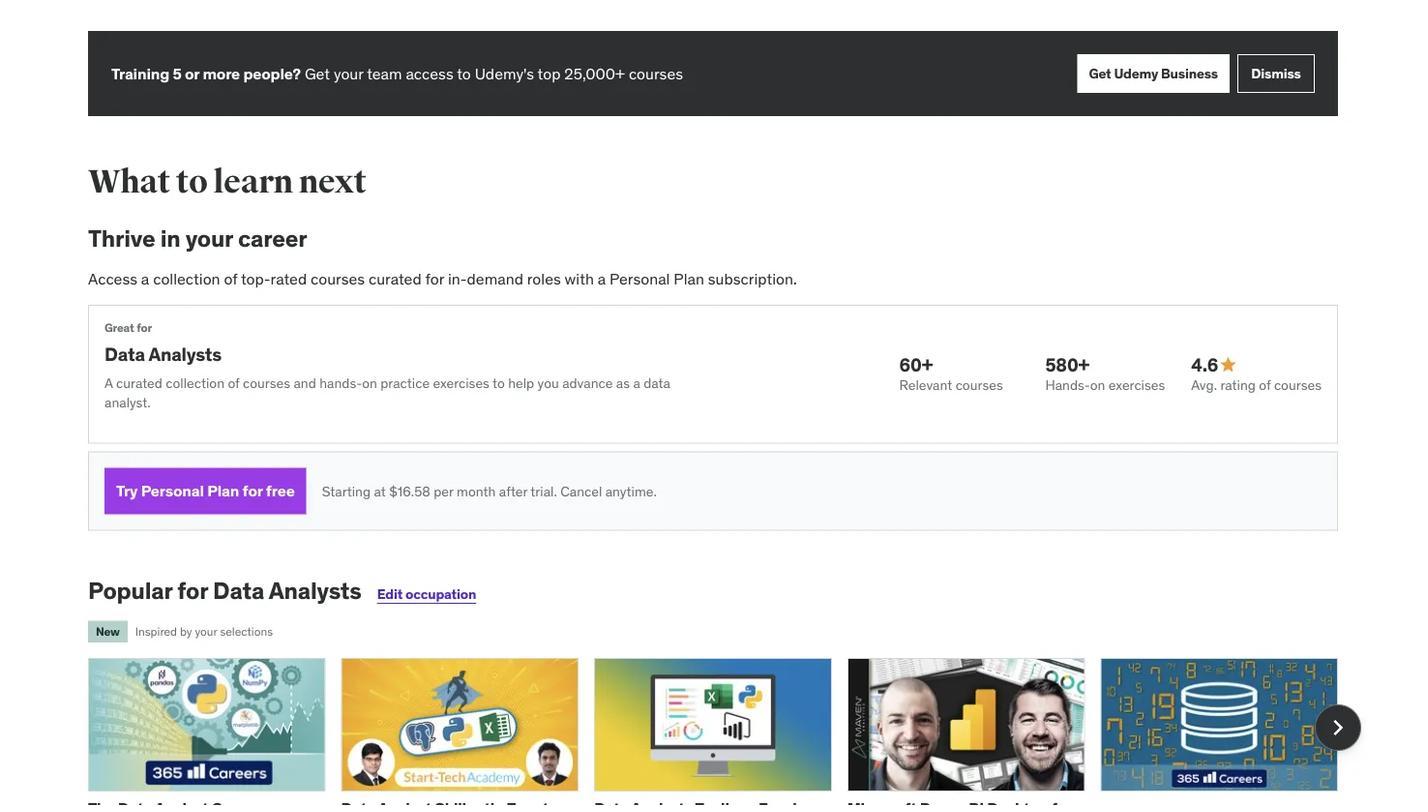 Task type: vqa. For each thing, say whether or not it's contained in the screenshot.
Data inside the Great for Data Analysts A curated collection of courses and hands-on practice exercises to help you advance as a data analyst.
yes



Task type: describe. For each thing, give the bounding box(es) containing it.
small image
[[1219, 355, 1238, 375]]

1 horizontal spatial a
[[598, 268, 606, 288]]

for inside 'link'
[[242, 481, 263, 501]]

subscription.
[[708, 268, 797, 288]]

of left top-
[[224, 268, 237, 288]]

on inside great for data analysts a curated collection of courses and hands-on practice exercises to help you advance as a data analyst.
[[362, 374, 377, 392]]

avg.
[[1191, 376, 1217, 394]]

for inside great for data analysts a curated collection of courses and hands-on practice exercises to help you advance as a data analyst.
[[137, 320, 152, 335]]

for left in-
[[425, 268, 444, 288]]

advance
[[562, 374, 613, 392]]

team
[[367, 63, 402, 83]]

data for great
[[105, 342, 145, 365]]

people?
[[243, 63, 301, 83]]

1 horizontal spatial get
[[1089, 64, 1111, 82]]

courses right rating
[[1274, 376, 1322, 394]]

5
[[173, 63, 182, 83]]

of inside great for data analysts a curated collection of courses and hands-on practice exercises to help you advance as a data analyst.
[[228, 374, 240, 392]]

training
[[111, 63, 169, 83]]

of right rating
[[1259, 376, 1271, 394]]

selections
[[220, 624, 273, 639]]

personal inside 'link'
[[141, 481, 204, 501]]

curated inside great for data analysts a curated collection of courses and hands-on practice exercises to help you advance as a data analyst.
[[116, 374, 162, 392]]

what to learn next
[[88, 162, 366, 202]]

hands-
[[319, 374, 362, 392]]

get udemy business
[[1089, 64, 1218, 82]]

roles
[[527, 268, 561, 288]]

new
[[96, 624, 120, 639]]

analysts for popular for data analysts
[[269, 576, 362, 605]]

top
[[538, 63, 561, 83]]

great
[[105, 320, 134, 335]]

data
[[644, 374, 671, 392]]

relevant
[[899, 376, 952, 394]]

thrive
[[88, 224, 155, 253]]

training 5 or more people? get your team access to udemy's top 25,000+ courses
[[111, 63, 683, 83]]

a
[[105, 374, 113, 392]]

hands-
[[1045, 376, 1090, 394]]

4.6
[[1191, 353, 1219, 376]]

try
[[116, 481, 138, 501]]

at
[[374, 482, 386, 500]]

thrive in your career
[[88, 224, 307, 253]]

career
[[238, 224, 307, 253]]

access
[[406, 63, 454, 83]]

0 horizontal spatial a
[[141, 268, 149, 288]]

by
[[180, 624, 192, 639]]

your for career
[[185, 224, 233, 253]]

try personal plan for free
[[116, 481, 295, 501]]

a inside great for data analysts a curated collection of courses and hands-on practice exercises to help you advance as a data analyst.
[[633, 374, 640, 392]]

courses right rated
[[311, 268, 365, 288]]

help
[[508, 374, 534, 392]]

great for data analysts a curated collection of courses and hands-on practice exercises to help you advance as a data analyst.
[[105, 320, 671, 411]]

60+
[[899, 353, 933, 376]]

business
[[1161, 64, 1218, 82]]

$16.58
[[389, 482, 430, 500]]

on inside 580+ hands-on exercises
[[1090, 376, 1105, 394]]



Task type: locate. For each thing, give the bounding box(es) containing it.
data down great
[[105, 342, 145, 365]]

0 vertical spatial curated
[[369, 268, 422, 288]]

your right in on the left of page
[[185, 224, 233, 253]]

analysts inside great for data analysts a curated collection of courses and hands-on practice exercises to help you advance as a data analyst.
[[148, 342, 222, 365]]

for left free
[[242, 481, 263, 501]]

personal
[[610, 268, 670, 288], [141, 481, 204, 501]]

personal right try
[[141, 481, 204, 501]]

month
[[457, 482, 496, 500]]

courses right relevant
[[956, 376, 1003, 394]]

access a collection of top-rated courses curated for in-demand roles with a personal plan subscription.
[[88, 268, 797, 288]]

1 horizontal spatial plan
[[674, 268, 704, 288]]

to right access
[[457, 63, 471, 83]]

personal right with
[[610, 268, 670, 288]]

2 vertical spatial to
[[493, 374, 505, 392]]

courses inside great for data analysts a curated collection of courses and hands-on practice exercises to help you advance as a data analyst.
[[243, 374, 290, 392]]

1 horizontal spatial analysts
[[269, 576, 362, 605]]

1 vertical spatial curated
[[116, 374, 162, 392]]

0 horizontal spatial to
[[176, 162, 207, 202]]

curated
[[369, 268, 422, 288], [116, 374, 162, 392]]

exercises inside 580+ hands-on exercises
[[1109, 376, 1165, 394]]

0 horizontal spatial on
[[362, 374, 377, 392]]

a right as
[[633, 374, 640, 392]]

a right access
[[141, 268, 149, 288]]

0 horizontal spatial get
[[305, 63, 330, 83]]

2 vertical spatial your
[[195, 624, 217, 639]]

0 horizontal spatial plan
[[207, 481, 239, 501]]

60+ relevant courses
[[899, 353, 1003, 394]]

plan inside 'link'
[[207, 481, 239, 501]]

your for selections
[[195, 624, 217, 639]]

courses
[[629, 63, 683, 83], [311, 268, 365, 288], [243, 374, 290, 392], [956, 376, 1003, 394], [1274, 376, 1322, 394]]

for right great
[[137, 320, 152, 335]]

get right people?
[[305, 63, 330, 83]]

collection down the thrive in your career
[[153, 268, 220, 288]]

udemy
[[1114, 64, 1158, 82]]

access
[[88, 268, 137, 288]]

1 vertical spatial your
[[185, 224, 233, 253]]

2 horizontal spatial to
[[493, 374, 505, 392]]

or
[[185, 63, 199, 83]]

data analysts link
[[105, 342, 222, 365]]

collection down data analysts link
[[166, 374, 225, 392]]

and
[[294, 374, 316, 392]]

to up the thrive in your career
[[176, 162, 207, 202]]

courses inside 60+ relevant courses
[[956, 376, 1003, 394]]

exercises left avg.
[[1109, 376, 1165, 394]]

for up the by
[[177, 576, 208, 605]]

as
[[616, 374, 630, 392]]

580+ hands-on exercises
[[1045, 353, 1165, 394]]

data
[[105, 342, 145, 365], [213, 576, 264, 605]]

analysts for great for data analysts a curated collection of courses and hands-on practice exercises to help you advance as a data analyst.
[[148, 342, 222, 365]]

to
[[457, 63, 471, 83], [176, 162, 207, 202], [493, 374, 505, 392]]

1 vertical spatial data
[[213, 576, 264, 605]]

1 horizontal spatial data
[[213, 576, 264, 605]]

analysts up analyst.
[[148, 342, 222, 365]]

get udemy business link
[[1077, 54, 1230, 93]]

on
[[362, 374, 377, 392], [1090, 376, 1105, 394]]

starting at $16.58 per month after trial. cancel anytime.
[[322, 482, 657, 500]]

edit
[[377, 586, 403, 603]]

exercises
[[433, 374, 490, 392], [1109, 376, 1165, 394]]

curated up analyst.
[[116, 374, 162, 392]]

with
[[565, 268, 594, 288]]

dismiss button
[[1238, 54, 1315, 93]]

data up selections
[[213, 576, 264, 605]]

anytime.
[[605, 482, 657, 500]]

your right the by
[[195, 624, 217, 639]]

free
[[266, 481, 295, 501]]

what
[[88, 162, 170, 202]]

0 horizontal spatial data
[[105, 342, 145, 365]]

your
[[334, 63, 363, 83], [185, 224, 233, 253], [195, 624, 217, 639]]

next
[[299, 162, 366, 202]]

demand
[[467, 268, 523, 288]]

analyst.
[[105, 393, 151, 411]]

carousel element
[[88, 658, 1361, 806]]

analysts
[[148, 342, 222, 365], [269, 576, 362, 605]]

dismiss
[[1251, 64, 1301, 82]]

get
[[305, 63, 330, 83], [1089, 64, 1111, 82]]

1 horizontal spatial to
[[457, 63, 471, 83]]

to left the "help" on the top
[[493, 374, 505, 392]]

courses left and
[[243, 374, 290, 392]]

inspired
[[135, 624, 177, 639]]

for
[[425, 268, 444, 288], [137, 320, 152, 335], [242, 481, 263, 501], [177, 576, 208, 605]]

rating
[[1221, 376, 1256, 394]]

0 horizontal spatial analysts
[[148, 342, 222, 365]]

of
[[224, 268, 237, 288], [228, 374, 240, 392], [1259, 376, 1271, 394]]

0 horizontal spatial personal
[[141, 481, 204, 501]]

curated left in-
[[369, 268, 422, 288]]

1 vertical spatial analysts
[[269, 576, 362, 605]]

trial.
[[531, 482, 557, 500]]

1 horizontal spatial on
[[1090, 376, 1105, 394]]

in-
[[448, 268, 467, 288]]

udemy's
[[475, 63, 534, 83]]

edit occupation
[[377, 586, 476, 603]]

0 vertical spatial data
[[105, 342, 145, 365]]

plan left free
[[207, 481, 239, 501]]

after
[[499, 482, 528, 500]]

a right with
[[598, 268, 606, 288]]

0 horizontal spatial exercises
[[433, 374, 490, 392]]

exercises inside great for data analysts a curated collection of courses and hands-on practice exercises to help you advance as a data analyst.
[[433, 374, 490, 392]]

0 vertical spatial analysts
[[148, 342, 222, 365]]

25,000+
[[564, 63, 625, 83]]

1 horizontal spatial personal
[[610, 268, 670, 288]]

0 horizontal spatial curated
[[116, 374, 162, 392]]

you
[[538, 374, 559, 392]]

collection inside great for data analysts a curated collection of courses and hands-on practice exercises to help you advance as a data analyst.
[[166, 374, 225, 392]]

cancel
[[560, 482, 602, 500]]

0 vertical spatial your
[[334, 63, 363, 83]]

thrive in your career element
[[88, 224, 1338, 531]]

more
[[203, 63, 240, 83]]

per
[[434, 482, 453, 500]]

get left udemy on the right top
[[1089, 64, 1111, 82]]

1 horizontal spatial curated
[[369, 268, 422, 288]]

try personal plan for free link
[[105, 468, 306, 514]]

avg. rating of courses
[[1191, 376, 1322, 394]]

a
[[141, 268, 149, 288], [598, 268, 606, 288], [633, 374, 640, 392]]

plan
[[674, 268, 704, 288], [207, 481, 239, 501]]

of left and
[[228, 374, 240, 392]]

collection
[[153, 268, 220, 288], [166, 374, 225, 392]]

1 vertical spatial plan
[[207, 481, 239, 501]]

rated
[[271, 268, 307, 288]]

data inside great for data analysts a curated collection of courses and hands-on practice exercises to help you advance as a data analyst.
[[105, 342, 145, 365]]

0 vertical spatial plan
[[674, 268, 704, 288]]

learn
[[213, 162, 293, 202]]

1 horizontal spatial exercises
[[1109, 376, 1165, 394]]

your inside thrive in your career element
[[185, 224, 233, 253]]

courses right 25,000+
[[629, 63, 683, 83]]

plan left 'subscription.'
[[674, 268, 704, 288]]

starting
[[322, 482, 371, 500]]

0 vertical spatial to
[[457, 63, 471, 83]]

your left team
[[334, 63, 363, 83]]

top-
[[241, 268, 271, 288]]

popular
[[88, 576, 172, 605]]

exercises right 'practice' at top left
[[433, 374, 490, 392]]

2 horizontal spatial a
[[633, 374, 640, 392]]

0 vertical spatial personal
[[610, 268, 670, 288]]

1 vertical spatial to
[[176, 162, 207, 202]]

practice
[[380, 374, 430, 392]]

occupation
[[405, 586, 476, 603]]

edit occupation button
[[377, 586, 476, 603]]

to inside great for data analysts a curated collection of courses and hands-on practice exercises to help you advance as a data analyst.
[[493, 374, 505, 392]]

analysts left edit
[[269, 576, 362, 605]]

1 vertical spatial personal
[[141, 481, 204, 501]]

0 vertical spatial collection
[[153, 268, 220, 288]]

data for popular
[[213, 576, 264, 605]]

in
[[160, 224, 181, 253]]

580+
[[1045, 353, 1090, 376]]

1 vertical spatial collection
[[166, 374, 225, 392]]

popular for data analysts
[[88, 576, 362, 605]]

next image
[[1323, 712, 1354, 743]]

inspired by your selections
[[135, 624, 273, 639]]



